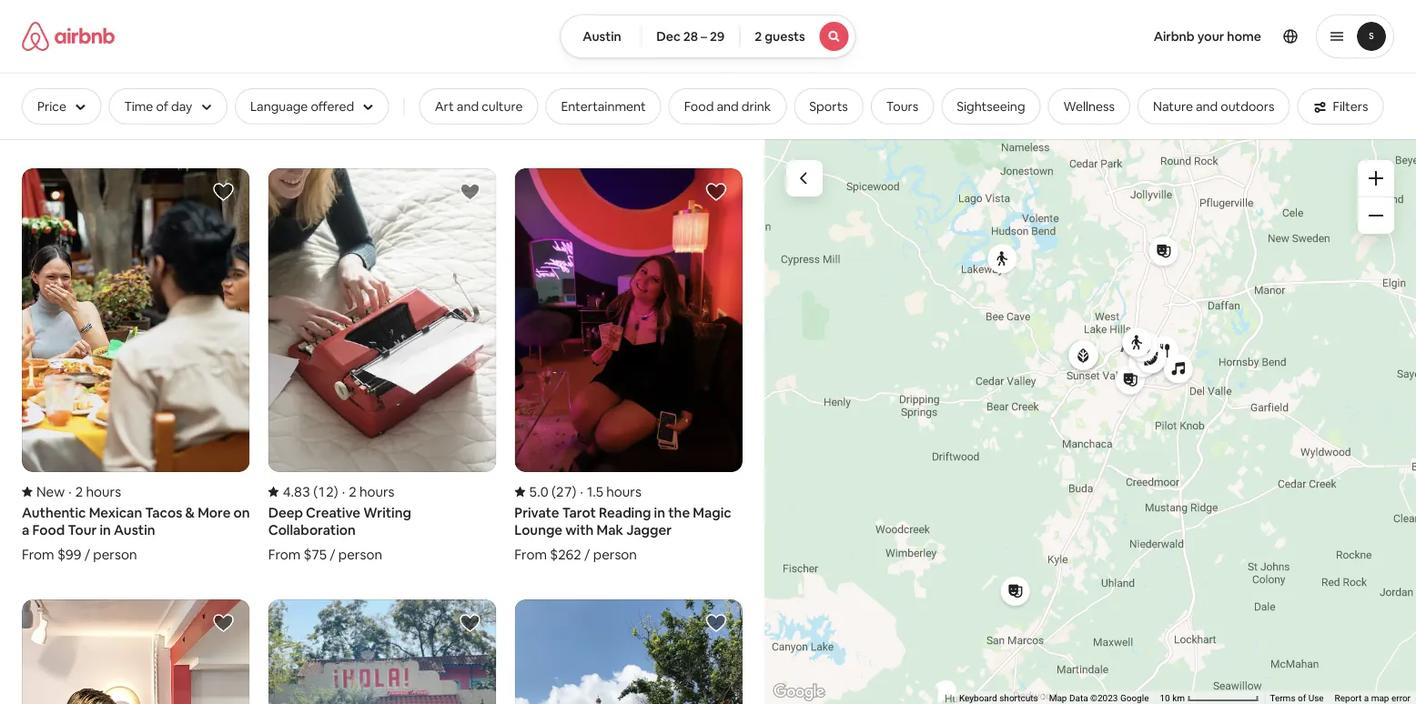 Task type: describe. For each thing, give the bounding box(es) containing it.
and inside 4.93 (108) · 2 hours austin's art and history bike tour from $49 / person
[[593, 90, 617, 108]]

from inside authentic mexican tacos & more on a food tour in austin from $99 / person
[[22, 546, 54, 564]]

from inside new · 2 hours austin taco food walking tour from $89 / person
[[22, 115, 54, 132]]

5.0 out of 5 average rating,  27 reviews image
[[515, 484, 577, 501]]

tour for authentic mexican tacos & more on a food tour in austin from $99 / person
[[68, 522, 97, 540]]

keyboard
[[960, 694, 998, 704]]

scenic austin night tour group
[[268, 0, 497, 132]]

wellness
[[1064, 98, 1116, 115]]

$75
[[304, 546, 327, 564]]

more
[[198, 504, 231, 522]]

walking
[[135, 90, 187, 108]]

magic
[[693, 504, 732, 522]]

· 1.5 hours
[[580, 484, 642, 501]]

map
[[1050, 694, 1068, 704]]

(27)
[[552, 484, 577, 501]]

2.5
[[341, 69, 359, 87]]

sightseeing
[[957, 98, 1026, 115]]

4.93 (108) · 2 hours austin's art and history bike tour from $49 / person
[[515, 69, 728, 132]]

Sightseeing button
[[942, 88, 1041, 125]]

from inside 4.93 (108) · 2 hours austin's art and history bike tour from $49 / person
[[515, 115, 547, 132]]

$262
[[550, 546, 582, 564]]

shortcuts
[[1000, 694, 1039, 704]]

austin inside 4.67 (9) · 2.5 hours scenic austin night tour from $89 / person
[[314, 90, 355, 108]]

4.67 (9) · 2.5 hours scenic austin night tour from $89 / person
[[268, 69, 425, 132]]

Sports button
[[794, 88, 864, 125]]

new experience image
[[22, 484, 65, 501]]

entertainment
[[561, 98, 646, 115]]

home
[[1228, 28, 1262, 45]]

–
[[701, 28, 708, 45]]

error
[[1392, 694, 1411, 704]]

4.67
[[283, 69, 310, 87]]

1 vertical spatial a
[[1365, 694, 1370, 704]]

hours inside 4.67 (9) · 2.5 hours scenic austin night tour from $89 / person
[[362, 69, 397, 87]]

10
[[1161, 694, 1171, 704]]

deep
[[268, 504, 303, 522]]

authentic
[[22, 504, 86, 522]]

· inside private tarot reading in the magic lounge with mak jagger group
[[580, 484, 584, 501]]

sports
[[810, 98, 849, 115]]

collaboration
[[268, 522, 356, 540]]

new for new · 2 hours austin taco food walking tour from $89 / person
[[36, 69, 65, 87]]

4.93 out of 5 average rating,  108 reviews image
[[515, 69, 593, 87]]

your
[[1198, 28, 1225, 45]]

terms
[[1271, 694, 1296, 704]]

2 inside new · 2 hours austin taco food walking tour from $89 / person
[[75, 69, 83, 87]]

person inside new · 2 hours austin taco food walking tour from $89 / person
[[93, 115, 137, 132]]

hours inside deep creative writing collaboration group
[[360, 484, 395, 501]]

food inside button
[[684, 98, 714, 115]]

a inside authentic mexican tacos & more on a food tour in austin from $99 / person
[[22, 522, 29, 540]]

hours inside private tarot reading in the magic lounge with mak jagger group
[[607, 484, 642, 501]]

map
[[1372, 694, 1390, 704]]

terms of use
[[1271, 694, 1325, 704]]

2 inside authentic mexican tacos & more on a food tour in austin group
[[75, 484, 83, 501]]

profile element
[[878, 0, 1395, 73]]

on
[[234, 504, 250, 522]]

report
[[1336, 694, 1363, 704]]

/ inside the private tarot reading in the magic lounge with mak jagger from $262 / person
[[585, 546, 591, 564]]

· 2 hours for creative
[[342, 484, 395, 501]]

report a map error
[[1336, 694, 1411, 704]]

Art and culture button
[[420, 88, 539, 125]]

5.0 (27)
[[529, 484, 577, 501]]

from inside the private tarot reading in the magic lounge with mak jagger from $262 / person
[[515, 546, 547, 564]]

deep creative writing collaboration from $75 / person
[[268, 504, 412, 564]]

airbnb
[[1154, 28, 1195, 45]]

writing
[[364, 504, 412, 522]]

language offered button
[[235, 88, 389, 125]]

none search field containing austin
[[560, 15, 857, 58]]

airbnb your home link
[[1143, 17, 1273, 56]]

tarot
[[562, 504, 596, 522]]

austin taco food walking tour group
[[22, 0, 250, 132]]

deep creative writing collaboration group
[[268, 169, 497, 564]]

history
[[620, 90, 667, 108]]

$99
[[57, 546, 81, 564]]

dec 28 – 29 button
[[641, 15, 741, 58]]

google
[[1121, 694, 1150, 704]]

(108)
[[560, 69, 593, 87]]

$89 for scenic
[[304, 115, 328, 132]]

austin's
[[515, 90, 566, 108]]

austin inside button
[[583, 28, 622, 45]]

guests
[[765, 28, 806, 45]]

4.93
[[529, 69, 557, 87]]

add to wishlist image inside deep creative writing collaboration group
[[459, 181, 481, 203]]

and for art and culture
[[457, 98, 479, 115]]

2 guests
[[755, 28, 806, 45]]

creative
[[306, 504, 361, 522]]

bike
[[670, 90, 697, 108]]

10 km button
[[1155, 692, 1265, 705]]

4.67 out of 5 average rating,  9 reviews image
[[268, 69, 330, 87]]

price button
[[22, 88, 101, 125]]

29
[[710, 28, 725, 45]]

· inside authentic mexican tacos & more on a food tour in austin group
[[69, 484, 72, 501]]

reading
[[599, 504, 651, 522]]

food and drink
[[684, 98, 772, 115]]

lounge
[[515, 522, 563, 540]]

Tours button
[[871, 88, 935, 125]]

· inside deep creative writing collaboration group
[[342, 484, 345, 501]]

keyboard shortcuts
[[960, 694, 1039, 704]]

2 inside deep creative writing collaboration group
[[349, 484, 357, 501]]

4.83 out of 5 average rating,  12 reviews image
[[268, 484, 338, 501]]

culture
[[482, 98, 523, 115]]

hours inside authentic mexican tacos & more on a food tour in austin group
[[86, 484, 121, 501]]

(9)
[[313, 69, 330, 87]]

dec
[[657, 28, 681, 45]]

/ inside 4.67 (9) · 2.5 hours scenic austin night tour from $89 / person
[[331, 115, 337, 132]]

new · 2 hours austin taco food walking tour from $89 / person
[[22, 69, 219, 132]]

and for food and drink
[[717, 98, 739, 115]]

with
[[566, 522, 594, 540]]

price
[[37, 98, 66, 115]]

private
[[515, 504, 560, 522]]

report a map error link
[[1336, 694, 1411, 704]]

$49
[[550, 115, 574, 132]]

4.83 (12)
[[283, 484, 338, 501]]

of for day
[[156, 98, 168, 115]]

tacos
[[145, 504, 182, 522]]

art inside button
[[435, 98, 454, 115]]



Task type: vqa. For each thing, say whether or not it's contained in the screenshot.
first NEW EXPERIENCE icon
yes



Task type: locate. For each thing, give the bounding box(es) containing it.
hours
[[86, 69, 121, 87], [362, 69, 397, 87], [614, 69, 649, 87], [86, 484, 121, 501], [360, 484, 395, 501], [607, 484, 642, 501]]

0 vertical spatial a
[[22, 522, 29, 540]]

outdoors
[[1221, 98, 1275, 115]]

2 right (12)
[[349, 484, 357, 501]]

austin down "(9)"
[[314, 90, 355, 108]]

night
[[358, 90, 393, 108]]

2 inside 4.93 (108) · 2 hours austin's art and history bike tour from $49 / person
[[604, 69, 611, 87]]

new inside new · 2 hours austin taco food walking tour from $89 / person
[[36, 69, 65, 87]]

2 inside button
[[755, 28, 762, 45]]

keyboard shortcuts button
[[960, 693, 1039, 705]]

None search field
[[560, 15, 857, 58]]

/ inside authentic mexican tacos & more on a food tour in austin from $99 / person
[[84, 546, 90, 564]]

map data ©2023 google
[[1050, 694, 1150, 704]]

2 up taco
[[75, 69, 83, 87]]

· inside new · 2 hours austin taco food walking tour from $89 / person
[[69, 69, 72, 87]]

data
[[1070, 694, 1089, 704]]

&
[[185, 504, 195, 522]]

authentic mexican tacos & more on a food tour in austin from $99 / person
[[22, 504, 250, 564]]

private tarot reading in the magic lounge with mak jagger from $262 / person
[[515, 504, 732, 564]]

0 horizontal spatial add to wishlist image
[[213, 181, 235, 203]]

food inside new · 2 hours austin taco food walking tour from $89 / person
[[100, 90, 132, 108]]

2 guests button
[[740, 15, 857, 58]]

tour inside authentic mexican tacos & more on a food tour in austin from $99 / person
[[68, 522, 97, 540]]

person down history
[[586, 115, 630, 132]]

1 vertical spatial add to wishlist image
[[706, 613, 728, 635]]

2 $89 from the left
[[304, 115, 328, 132]]

austin inside authentic mexican tacos & more on a food tour in austin from $99 / person
[[114, 522, 155, 540]]

from down the lounge
[[515, 546, 547, 564]]

· up authentic
[[69, 484, 72, 501]]

2 up authentic
[[75, 484, 83, 501]]

0 vertical spatial add to wishlist image
[[213, 181, 235, 203]]

in right authentic
[[100, 522, 111, 540]]

time
[[124, 98, 153, 115]]

mak
[[597, 522, 624, 540]]

hours inside new · 2 hours austin taco food walking tour from $89 / person
[[86, 69, 121, 87]]

from down new experience icon
[[22, 115, 54, 132]]

austin's art and history bike tour group
[[515, 0, 743, 132]]

dec 28 – 29
[[657, 28, 725, 45]]

art down (108)
[[569, 90, 590, 108]]

$89 down taco
[[57, 115, 81, 132]]

from down scenic
[[268, 115, 301, 132]]

· up taco
[[69, 69, 72, 87]]

· 2 hours for mexican
[[69, 484, 121, 501]]

austin inside new · 2 hours austin taco food walking tour from $89 / person
[[22, 90, 63, 108]]

person inside deep creative writing collaboration from $75 / person
[[339, 546, 382, 564]]

$89 down scenic
[[304, 115, 328, 132]]

10 km
[[1161, 694, 1188, 704]]

tours
[[887, 98, 919, 115]]

hours inside 4.93 (108) · 2 hours austin's art and history bike tour from $49 / person
[[614, 69, 649, 87]]

and right nature
[[1197, 98, 1219, 115]]

language offered
[[250, 98, 354, 115]]

food right history
[[684, 98, 714, 115]]

person down mexican
[[93, 546, 137, 564]]

art left culture
[[435, 98, 454, 115]]

of for use
[[1299, 694, 1307, 704]]

· right (12)
[[342, 484, 345, 501]]

use
[[1309, 694, 1325, 704]]

0 horizontal spatial art
[[435, 98, 454, 115]]

person inside 4.93 (108) · 2 hours austin's art and history bike tour from $49 / person
[[586, 115, 630, 132]]

0 horizontal spatial · 2 hours
[[69, 484, 121, 501]]

km
[[1173, 694, 1186, 704]]

from left $75
[[268, 546, 301, 564]]

tour inside 4.67 (9) · 2.5 hours scenic austin night tour from $89 / person
[[396, 90, 425, 108]]

· 2 hours up mexican
[[69, 484, 121, 501]]

person right $75
[[339, 546, 382, 564]]

1 · 2 hours from the left
[[69, 484, 121, 501]]

austin up (108)
[[583, 28, 622, 45]]

2 horizontal spatial food
[[684, 98, 714, 115]]

person down night
[[340, 115, 384, 132]]

new up price
[[36, 69, 65, 87]]

from inside 4.67 (9) · 2.5 hours scenic austin night tour from $89 / person
[[268, 115, 301, 132]]

hours up writing
[[360, 484, 395, 501]]

zoom out image
[[1370, 209, 1384, 223]]

2 left guests
[[755, 28, 762, 45]]

tour for new · 2 hours austin taco food walking tour from $89 / person
[[190, 90, 219, 108]]

· 2 hours inside authentic mexican tacos & more on a food tour in austin group
[[69, 484, 121, 501]]

1 horizontal spatial art
[[569, 90, 590, 108]]

· left 1.5
[[580, 484, 584, 501]]

zoom in image
[[1370, 171, 1384, 186]]

google image
[[769, 681, 830, 705]]

in
[[654, 504, 666, 522], [100, 522, 111, 540]]

terms of use link
[[1271, 694, 1325, 704]]

1 horizontal spatial in
[[654, 504, 666, 522]]

new experience image
[[22, 69, 65, 87]]

add to wishlist image inside private tarot reading in the magic lounge with mak jagger group
[[706, 181, 728, 203]]

and for nature and outdoors
[[1197, 98, 1219, 115]]

from inside deep creative writing collaboration from $75 / person
[[268, 546, 301, 564]]

Food and drink button
[[669, 88, 787, 125]]

from
[[22, 115, 54, 132], [268, 115, 301, 132], [515, 115, 547, 132], [22, 546, 54, 564], [268, 546, 301, 564], [515, 546, 547, 564]]

· inside 4.93 (108) · 2 hours austin's art and history bike tour from $49 / person
[[597, 69, 600, 87]]

austin down new experience icon
[[22, 90, 63, 108]]

hours up history
[[614, 69, 649, 87]]

1 vertical spatial of
[[1299, 694, 1307, 704]]

1.5
[[587, 484, 604, 501]]

tour right night
[[396, 90, 425, 108]]

a
[[22, 522, 29, 540], [1365, 694, 1370, 704]]

tour
[[190, 90, 219, 108], [396, 90, 425, 108], [699, 90, 728, 108], [68, 522, 97, 540]]

food up $99
[[32, 522, 65, 540]]

tour right walking
[[190, 90, 219, 108]]

(12)
[[313, 484, 338, 501]]

jagger
[[627, 522, 672, 540]]

in left the at the left bottom of the page
[[654, 504, 666, 522]]

hours up night
[[362, 69, 397, 87]]

· inside 4.67 (9) · 2.5 hours scenic austin night tour from $89 / person
[[334, 69, 337, 87]]

/ inside new · 2 hours austin taco food walking tour from $89 / person
[[84, 115, 90, 132]]

tour inside 4.93 (108) · 2 hours austin's art and history bike tour from $49 / person
[[699, 90, 728, 108]]

1 horizontal spatial · 2 hours
[[342, 484, 395, 501]]

from down austin's
[[515, 115, 547, 132]]

a down new experience image in the left bottom of the page
[[22, 522, 29, 540]]

tour inside new · 2 hours austin taco food walking tour from $89 / person
[[190, 90, 219, 108]]

tour up $99
[[68, 522, 97, 540]]

0 horizontal spatial of
[[156, 98, 168, 115]]

1 horizontal spatial food
[[100, 90, 132, 108]]

/ inside 4.93 (108) · 2 hours austin's art and history bike tour from $49 / person
[[577, 115, 583, 132]]

new for new
[[36, 484, 65, 501]]

0 horizontal spatial food
[[32, 522, 65, 540]]

· 2 hours inside deep creative writing collaboration group
[[342, 484, 395, 501]]

and down (108)
[[593, 90, 617, 108]]

Wellness button
[[1049, 88, 1131, 125]]

in inside the private tarot reading in the magic lounge with mak jagger from $262 / person
[[654, 504, 666, 522]]

hours up taco
[[86, 69, 121, 87]]

authentic mexican tacos & more on a food tour in austin group
[[22, 169, 250, 564]]

· 2 hours up writing
[[342, 484, 395, 501]]

filters button
[[1298, 88, 1385, 125]]

and left culture
[[457, 98, 479, 115]]

a left map
[[1365, 694, 1370, 704]]

1 horizontal spatial a
[[1365, 694, 1370, 704]]

5.0
[[529, 484, 549, 501]]

austin button
[[560, 15, 642, 58]]

· right "(9)"
[[334, 69, 337, 87]]

google map
showing 20 experiences. region
[[765, 138, 1417, 705]]

food inside authentic mexican tacos & more on a food tour in austin from $99 / person
[[32, 522, 65, 540]]

mexican
[[89, 504, 142, 522]]

2 · 2 hours from the left
[[342, 484, 395, 501]]

· right (108)
[[597, 69, 600, 87]]

Nature and outdoors button
[[1138, 88, 1291, 125]]

from left $99
[[22, 546, 54, 564]]

1 $89 from the left
[[57, 115, 81, 132]]

1 vertical spatial new
[[36, 484, 65, 501]]

0 horizontal spatial $89
[[57, 115, 81, 132]]

$89 inside 4.67 (9) · 2.5 hours scenic austin night tour from $89 / person
[[304, 115, 328, 132]]

of left day
[[156, 98, 168, 115]]

person inside 4.67 (9) · 2.5 hours scenic austin night tour from $89 / person
[[340, 115, 384, 132]]

time of day button
[[109, 88, 228, 125]]

person inside the private tarot reading in the magic lounge with mak jagger from $262 / person
[[594, 546, 637, 564]]

time of day
[[124, 98, 192, 115]]

of
[[156, 98, 168, 115], [1299, 694, 1307, 704]]

offered
[[311, 98, 354, 115]]

Entertainment button
[[546, 88, 662, 125]]

art and culture
[[435, 98, 523, 115]]

0 vertical spatial new
[[36, 69, 65, 87]]

person inside authentic mexican tacos & more on a food tour in austin from $99 / person
[[93, 546, 137, 564]]

and
[[593, 90, 617, 108], [457, 98, 479, 115], [717, 98, 739, 115], [1197, 98, 1219, 115]]

scenic
[[268, 90, 311, 108]]

person down mak
[[594, 546, 637, 564]]

person
[[93, 115, 137, 132], [340, 115, 384, 132], [586, 115, 630, 132], [93, 546, 137, 564], [339, 546, 382, 564], [594, 546, 637, 564]]

4.83
[[283, 484, 310, 501]]

language
[[250, 98, 308, 115]]

new inside authentic mexican tacos & more on a food tour in austin group
[[36, 484, 65, 501]]

of inside dropdown button
[[156, 98, 168, 115]]

austin left &
[[114, 522, 155, 540]]

$89
[[57, 115, 81, 132], [304, 115, 328, 132]]

new
[[36, 69, 65, 87], [36, 484, 65, 501]]

28
[[684, 28, 699, 45]]

austin
[[583, 28, 622, 45], [22, 90, 63, 108], [314, 90, 355, 108], [114, 522, 155, 540]]

0 horizontal spatial a
[[22, 522, 29, 540]]

1 horizontal spatial of
[[1299, 694, 1307, 704]]

taco
[[66, 90, 97, 108]]

/
[[84, 115, 90, 132], [331, 115, 337, 132], [577, 115, 583, 132], [84, 546, 90, 564], [330, 546, 336, 564], [585, 546, 591, 564]]

tour right bike
[[699, 90, 728, 108]]

new up authentic
[[36, 484, 65, 501]]

person down taco
[[93, 115, 137, 132]]

0 horizontal spatial in
[[100, 522, 111, 540]]

1 horizontal spatial add to wishlist image
[[706, 613, 728, 635]]

and left drink
[[717, 98, 739, 115]]

2 new from the top
[[36, 484, 65, 501]]

1 new from the top
[[36, 69, 65, 87]]

the
[[669, 504, 690, 522]]

1 horizontal spatial $89
[[304, 115, 328, 132]]

hours up reading
[[607, 484, 642, 501]]

in inside authentic mexican tacos & more on a food tour in austin from $99 / person
[[100, 522, 111, 540]]

add to wishlist image
[[213, 181, 235, 203], [706, 613, 728, 635]]

add to wishlist image
[[459, 181, 481, 203], [706, 181, 728, 203], [213, 613, 235, 635], [459, 613, 481, 635]]

food right taco
[[100, 90, 132, 108]]

2 up entertainment button at the top of the page
[[604, 69, 611, 87]]

©2023
[[1091, 694, 1119, 704]]

$89 inside new · 2 hours austin taco food walking tour from $89 / person
[[57, 115, 81, 132]]

/ inside deep creative writing collaboration from $75 / person
[[330, 546, 336, 564]]

tour for 4.67 (9) · 2.5 hours scenic austin night tour from $89 / person
[[396, 90, 425, 108]]

2
[[755, 28, 762, 45], [75, 69, 83, 87], [604, 69, 611, 87], [75, 484, 83, 501], [349, 484, 357, 501]]

private tarot reading in the magic lounge with mak jagger group
[[515, 169, 743, 564]]

$89 for taco
[[57, 115, 81, 132]]

of left the use
[[1299, 694, 1307, 704]]

0 vertical spatial of
[[156, 98, 168, 115]]

hours up mexican
[[86, 484, 121, 501]]

drink
[[742, 98, 772, 115]]

art inside 4.93 (108) · 2 hours austin's art and history bike tour from $49 / person
[[569, 90, 590, 108]]



